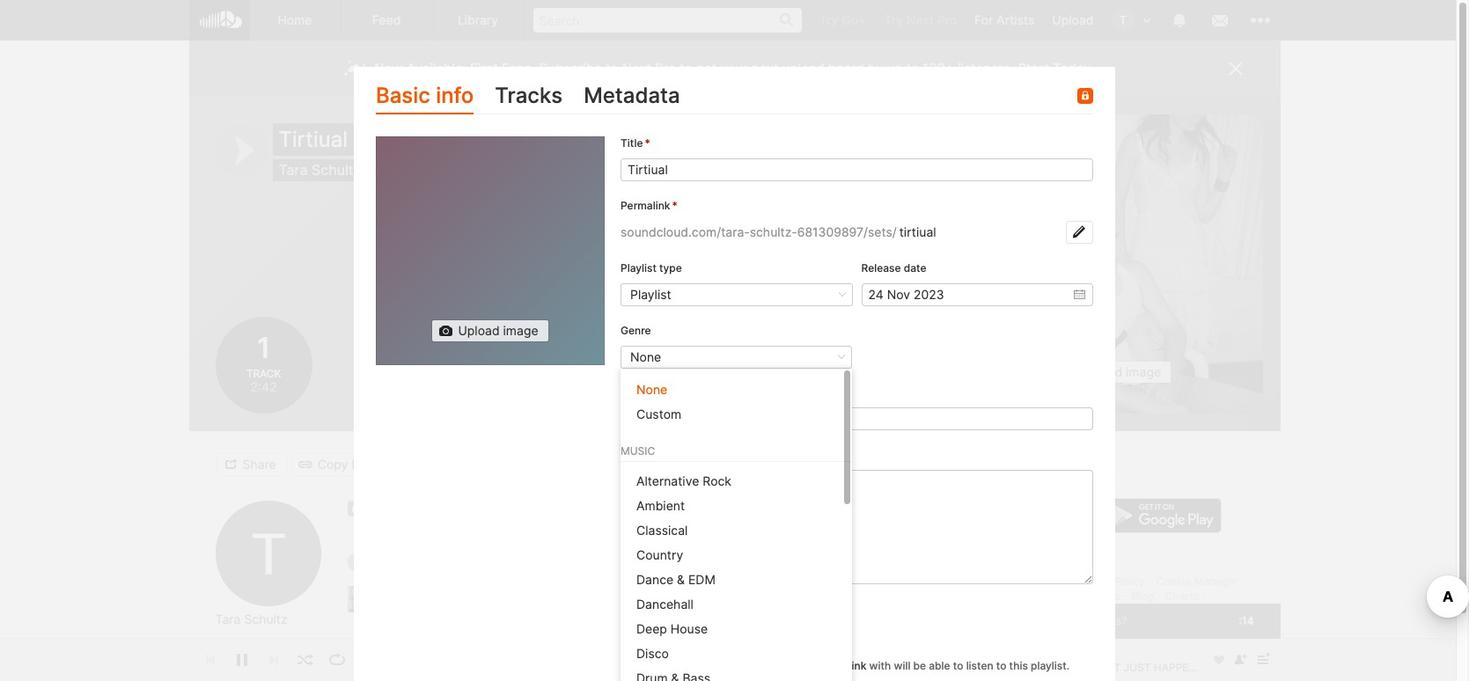 Task type: vqa. For each thing, say whether or not it's contained in the screenshot.
views to the top
no



Task type: locate. For each thing, give the bounding box(es) containing it.
pro left the for
[[938, 12, 957, 27]]

classical link
[[621, 519, 852, 543]]

title
[[621, 137, 643, 150]]

0 horizontal spatial you
[[674, 660, 692, 673]]

playlist type
[[621, 262, 682, 275]]

0 horizontal spatial cookie
[[1077, 575, 1112, 588]]

1 vertical spatial next
[[622, 60, 651, 77]]

none down genre
[[631, 349, 662, 364]]

blog link
[[1132, 590, 1154, 603]]

0 vertical spatial pro
[[938, 12, 957, 27]]

tara schultz's avatar element right upload link
[[1112, 9, 1135, 32]]

copy
[[318, 457, 348, 472]]

playlist left type
[[621, 262, 657, 275]]

description
[[621, 449, 679, 462]]

custom
[[637, 406, 682, 421]]

public
[[648, 619, 679, 632]]

subscribe
[[540, 60, 602, 77]]

feed link
[[341, 0, 433, 41]]

pro
[[938, 12, 957, 27], [655, 60, 676, 77]]

cookie up charts link
[[1157, 575, 1192, 588]]

0 vertical spatial tara schultz link
[[279, 161, 361, 179]]

0 horizontal spatial schultz
[[244, 612, 288, 627]]

to right up
[[907, 60, 919, 77]]

you left and
[[674, 660, 692, 673]]

1 horizontal spatial try
[[884, 12, 903, 27]]

for artists link
[[966, 0, 1044, 40]]

2 vertical spatial upload
[[1081, 365, 1123, 380]]

tara schultz's avatar element up tara schultz
[[215, 501, 321, 607]]

alternative
[[637, 474, 699, 489]]

1 vertical spatial upload
[[458, 324, 500, 338]]

0 horizontal spatial try
[[820, 12, 839, 27]]

try right go+
[[884, 12, 903, 27]]

metadata
[[584, 83, 680, 108]]

for artists
[[975, 12, 1035, 27]]

upload image for upload image button to the bottom
[[1081, 365, 1162, 380]]

secret link link
[[815, 660, 867, 673]]

with
[[870, 660, 891, 673]]

to
[[606, 60, 618, 77], [680, 60, 692, 77], [907, 60, 919, 77], [954, 660, 964, 673], [997, 660, 1007, 673]]

cookie manager artist resources
[[1037, 575, 1239, 603]]

0 vertical spatial schultz
[[312, 161, 361, 179]]

2 cookie from the left
[[1157, 575, 1192, 588]]

tara schultz's avatar element
[[1112, 9, 1135, 32], [215, 501, 321, 607]]

pro left get
[[655, 60, 676, 77]]

0 horizontal spatial pro
[[655, 60, 676, 77]]

dance
[[637, 573, 674, 588]]

2 try from the left
[[884, 12, 903, 27]]

next up metadata
[[622, 60, 651, 77]]

-
[[597, 592, 603, 607]]

1 track 2:42
[[246, 331, 281, 395]]

0 horizontal spatial image
[[503, 324, 539, 338]]

disco
[[637, 647, 669, 661]]

country link
[[621, 543, 852, 568]]

0 vertical spatial playlist
[[621, 262, 657, 275]]

1 cookie from the left
[[1077, 575, 1112, 588]]

delete
[[610, 457, 648, 472]]

genre
[[621, 324, 651, 337]]

date
[[904, 262, 927, 275]]

to left this at the right bottom of page
[[997, 660, 1007, 673]]

None search field
[[524, 0, 811, 40]]

0 horizontal spatial tirtiual element
[[376, 137, 605, 366]]

1 vertical spatial none
[[637, 382, 668, 397]]

schultz-
[[750, 225, 798, 240]]

artist
[[1037, 590, 1065, 603]]

the kid laroi - what just happened
[[509, 592, 747, 607]]

playlist for playlist type
[[621, 262, 657, 275]]

tracks link
[[495, 79, 563, 115]]

playlist down playlist type
[[631, 287, 672, 302]]

alternative rock link
[[621, 470, 852, 494]]

try for try next pro
[[884, 12, 903, 27]]

release
[[862, 262, 901, 275]]

1 vertical spatial upload image
[[1081, 365, 1162, 380]]

the kid laroi - what just happened link
[[509, 592, 747, 607]]

1 vertical spatial image
[[1126, 365, 1162, 380]]

charts link
[[1166, 590, 1200, 603]]

0 vertical spatial upload image
[[458, 324, 539, 338]]

cookie up resources
[[1077, 575, 1112, 588]]

0 vertical spatial tara
[[279, 161, 308, 179]]

1 horizontal spatial tirtiual element
[[964, 114, 1263, 414]]

start today link
[[1018, 60, 1092, 77]]

next up 100+
[[907, 12, 934, 27]]

0 vertical spatial tara schultz's avatar element
[[1112, 9, 1135, 32]]

country
[[637, 548, 684, 563]]

go
[[990, 463, 1007, 478]]

tirtiual
[[279, 127, 348, 152]]

Release date text field
[[862, 283, 1094, 306]]

disco link
[[621, 642, 852, 667]]

1 you from the left
[[674, 660, 692, 673]]

cookie
[[1077, 575, 1112, 588], [1157, 575, 1192, 588]]

will
[[894, 660, 911, 673]]

music
[[621, 444, 655, 458]]

1 horizontal spatial next
[[907, 12, 934, 27]]

now available: first fans. subscribe to next pro to get your next upload heard by up to 100+ listeners. start today
[[375, 60, 1092, 77]]

next
[[907, 12, 934, 27], [622, 60, 651, 77]]

1 horizontal spatial schultz
[[312, 161, 361, 179]]

people
[[717, 660, 751, 673]]

2 you from the left
[[754, 660, 772, 673]]

release date
[[862, 262, 927, 275]]

upload image button
[[432, 320, 549, 343], [1055, 361, 1172, 384]]

1 horizontal spatial upload image
[[1081, 365, 1162, 380]]

1 try from the left
[[820, 12, 839, 27]]

basic info
[[376, 83, 474, 108]]

heard
[[829, 60, 865, 77]]

library
[[458, 12, 499, 27]]

1 horizontal spatial tara schultz's avatar element
[[1112, 9, 1135, 32]]

try left go+
[[820, 12, 839, 27]]

and
[[695, 660, 714, 673]]

Search search field
[[533, 8, 802, 33]]

you
[[674, 660, 692, 673], [754, 660, 772, 673]]

0 vertical spatial none
[[631, 349, 662, 364]]

private only you and people you share a secret link with will be able to listen to this playlist.
[[648, 642, 1070, 673]]

tirtiual element
[[964, 114, 1263, 414], [376, 137, 605, 366]]

none up custom
[[637, 382, 668, 397]]

you left share on the right of page
[[754, 660, 772, 673]]

1 horizontal spatial cookie
[[1157, 575, 1192, 588]]

1 horizontal spatial upload image button
[[1055, 361, 1172, 384]]

cookie policy link
[[1077, 575, 1146, 588]]

delete playlist button
[[583, 453, 702, 476]]

1 vertical spatial playlist
[[631, 287, 672, 302]]

1 vertical spatial tara
[[215, 612, 241, 627]]

artists
[[997, 12, 1035, 27]]

0 vertical spatial upload image button
[[432, 320, 549, 343]]

1 horizontal spatial tara
[[279, 161, 308, 179]]

to right able
[[954, 660, 964, 673]]

tags
[[675, 386, 697, 399]]

charts
[[1166, 590, 1200, 603]]

0 horizontal spatial tara schultz's avatar element
[[215, 501, 321, 607]]

your
[[720, 60, 748, 77]]

0 vertical spatial next
[[907, 12, 934, 27]]

what
[[606, 592, 642, 607]]

mobile
[[1010, 463, 1049, 478]]

0 horizontal spatial upload image
[[458, 324, 539, 338]]

tirtiual element for upload image button to the bottom
[[964, 114, 1263, 414]]

able
[[929, 660, 951, 673]]

playlist inside popup button
[[631, 287, 672, 302]]

soundcloud.com/tara-schultz-681309897/sets/
[[621, 225, 897, 240]]

available:
[[407, 60, 467, 77]]

none
[[631, 349, 662, 364], [637, 382, 668, 397]]

none inside 'none' popup button
[[631, 349, 662, 364]]

cookie inside cookie manager artist resources
[[1157, 575, 1192, 588]]

0 vertical spatial image
[[503, 324, 539, 338]]

playlist.
[[1031, 660, 1070, 673]]

upload
[[783, 60, 825, 77]]

rock
[[703, 474, 732, 489]]

0 horizontal spatial upload image button
[[432, 320, 549, 343]]

1 horizontal spatial you
[[754, 660, 772, 673]]



Task type: describe. For each thing, give the bounding box(es) containing it.
library link
[[433, 0, 524, 41]]

dance & edm link
[[621, 568, 852, 593]]

to up metadata
[[606, 60, 618, 77]]

1 vertical spatial tara schultz link
[[215, 612, 288, 628]]

1 horizontal spatial pro
[[938, 12, 957, 27]]

try next pro
[[884, 12, 957, 27]]

privacy:
[[626, 598, 666, 611]]

resources
[[1068, 590, 1121, 603]]

1 vertical spatial upload image button
[[1055, 361, 1172, 384]]

privacy link
[[1029, 575, 1066, 588]]

schultz inside tirtiual tara schultz
[[312, 161, 361, 179]]

listen
[[967, 660, 994, 673]]

info
[[436, 83, 474, 108]]

feed
[[372, 12, 401, 27]]

link
[[849, 660, 867, 673]]

tirtiual tara schultz
[[279, 127, 361, 179]]

&
[[677, 573, 685, 588]]

1 vertical spatial tara schultz's avatar element
[[215, 501, 321, 607]]

today
[[1053, 60, 1092, 77]]

this
[[1010, 660, 1028, 673]]

share button
[[216, 453, 287, 476]]

now
[[375, 60, 403, 77]]

only
[[648, 660, 671, 673]]

manager
[[1195, 575, 1239, 588]]

artist resources link
[[1037, 590, 1121, 603]]

custom link
[[621, 402, 852, 427]]

0 horizontal spatial tara
[[215, 612, 241, 627]]

alternative rock
[[637, 474, 732, 489]]

edm
[[689, 573, 716, 588]]

playlist
[[651, 457, 692, 472]]

start
[[1018, 60, 1050, 77]]

delete playlist
[[610, 457, 692, 472]]

dancehall link
[[621, 593, 852, 617]]

privacy
[[1029, 575, 1066, 588]]

ambient link
[[621, 494, 852, 519]]

permalink
[[621, 199, 671, 212]]

1 horizontal spatial image
[[1126, 365, 1162, 380]]

1 vertical spatial pro
[[655, 60, 676, 77]]

playlist button
[[621, 283, 853, 306]]

home
[[278, 12, 312, 27]]

tirtiual element for upload image button to the top
[[376, 137, 605, 366]]

none button
[[621, 346, 853, 369]]

for
[[975, 12, 994, 27]]

Title text field
[[621, 159, 1094, 182]]

ambient
[[637, 499, 685, 514]]

Description text field
[[621, 470, 1094, 585]]

100+
[[923, 60, 954, 77]]

legal
[[990, 575, 1018, 588]]

metadata link
[[584, 79, 680, 115]]

the kid laroi - what just happened element
[[347, 586, 374, 613]]

type
[[660, 262, 682, 275]]

r&b
[[637, 412, 660, 427]]

cookie manager link
[[1157, 575, 1239, 588]]

additional tags
[[621, 386, 697, 399]]

policy
[[1115, 575, 1146, 588]]

none inside the none link
[[637, 382, 668, 397]]

copy link button
[[291, 453, 386, 476]]

try go+
[[820, 12, 867, 27]]

cookie for manager
[[1157, 575, 1192, 588]]

listeners.
[[958, 60, 1015, 77]]

basic info link
[[376, 79, 474, 115]]

try go+ link
[[811, 0, 876, 40]]

home link
[[250, 0, 341, 41]]

0 horizontal spatial next
[[622, 60, 651, 77]]

blog
[[1132, 590, 1154, 603]]

share
[[775, 660, 803, 673]]

Permalink text field
[[897, 221, 1066, 244]]

upload image for upload image button to the top
[[458, 324, 539, 338]]

1
[[254, 331, 273, 365]]

tracks
[[495, 83, 563, 108]]

share
[[243, 457, 276, 472]]

laroi
[[557, 592, 594, 607]]

playlist for playlist
[[631, 287, 672, 302]]

tara inside tirtiual tara schultz
[[279, 161, 308, 179]]

be
[[914, 660, 926, 673]]

soundcloud.com/tara-
[[621, 225, 750, 240]]

to left get
[[680, 60, 692, 77]]

cookie for policy
[[1077, 575, 1112, 588]]

additional
[[621, 386, 672, 399]]

fans.
[[502, 60, 536, 77]]

681309897/sets/
[[798, 225, 897, 240]]

dancehall
[[637, 597, 694, 612]]

try for try go+
[[820, 12, 839, 27]]

the
[[509, 592, 531, 607]]

dance & edm
[[637, 573, 716, 588]]

0 vertical spatial upload
[[1053, 12, 1094, 27]]

Additional tags text field
[[668, 411, 727, 427]]

tara schultz
[[215, 612, 288, 627]]

by
[[868, 60, 884, 77]]

just
[[646, 592, 677, 607]]

deep
[[637, 622, 667, 637]]

go mobile
[[990, 463, 1049, 478]]

1 vertical spatial schultz
[[244, 612, 288, 627]]

up
[[887, 60, 903, 77]]

none link
[[621, 377, 852, 402]]



